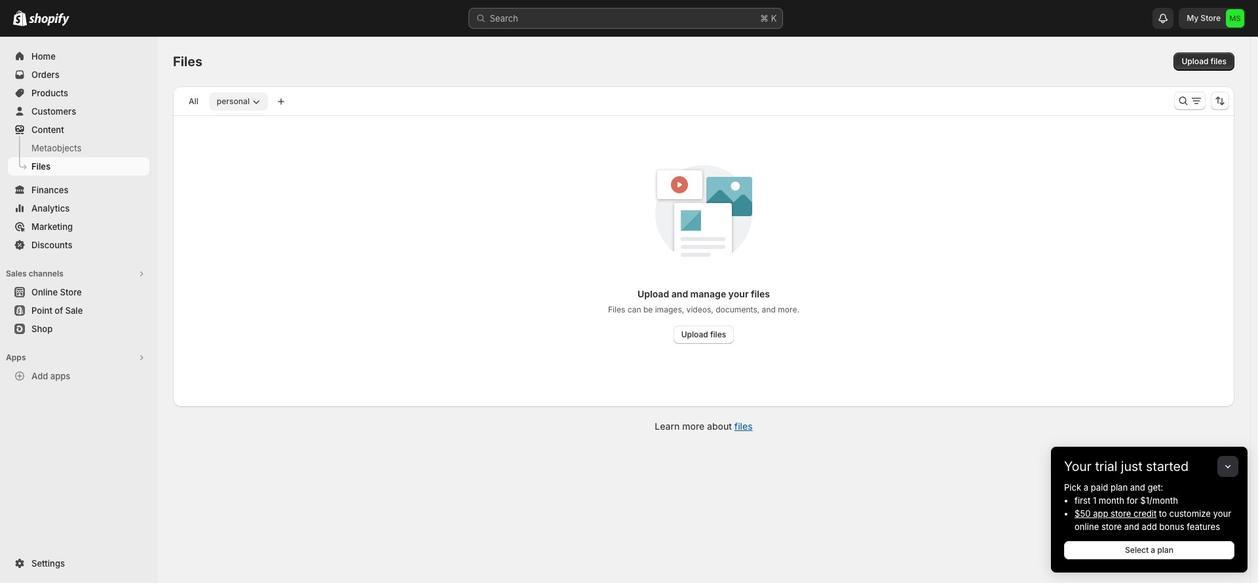 Task type: locate. For each thing, give the bounding box(es) containing it.
shopify image
[[13, 10, 27, 26], [29, 13, 69, 26]]

1 horizontal spatial shopify image
[[29, 13, 69, 26]]

tab list
[[178, 92, 271, 111]]



Task type: vqa. For each thing, say whether or not it's contained in the screenshot.
more to the right
no



Task type: describe. For each thing, give the bounding box(es) containing it.
my store image
[[1227, 9, 1245, 28]]

0 horizontal spatial shopify image
[[13, 10, 27, 26]]



